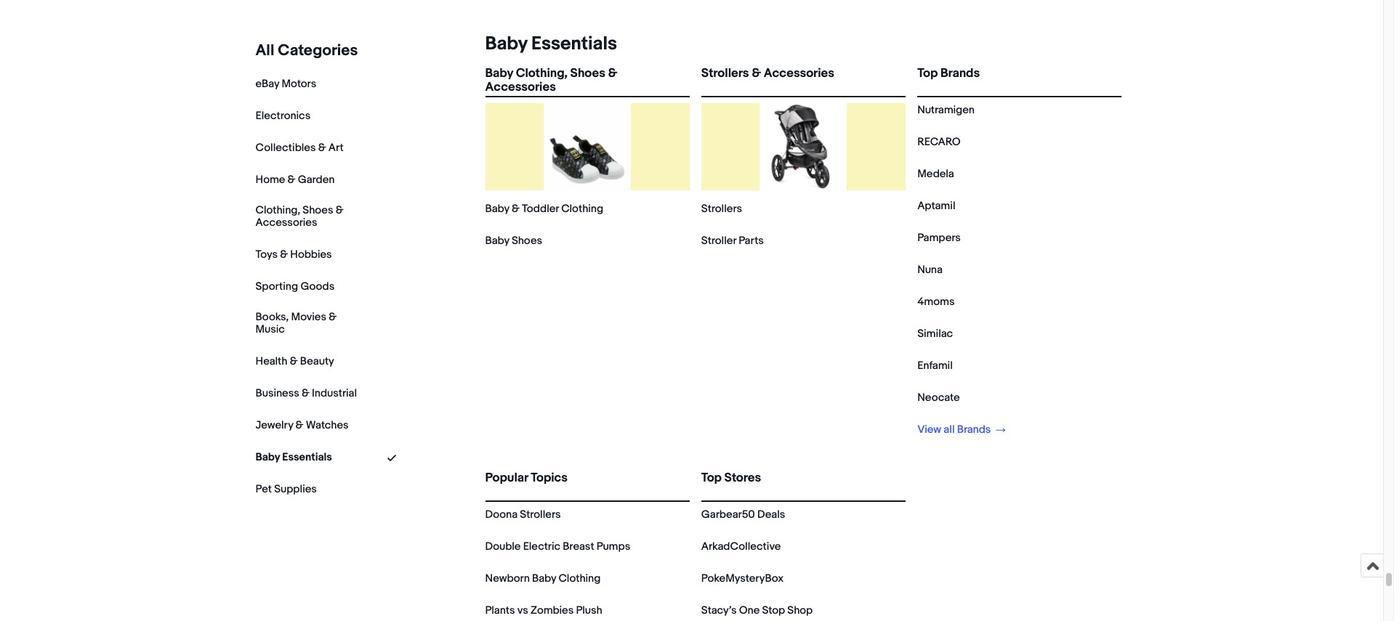 Task type: locate. For each thing, give the bounding box(es) containing it.
1 horizontal spatial clothing,
[[516, 66, 568, 81]]

top left stores
[[702, 471, 722, 486]]

brands up nutramigen link
[[941, 66, 980, 81]]

neocate link
[[918, 391, 960, 405]]

nuna link
[[918, 263, 943, 277]]

shoes inside clothing, shoes & accessories
[[303, 204, 333, 217]]

books,
[[256, 310, 289, 324]]

enfamil link
[[918, 359, 953, 373]]

garbear50 deals link
[[702, 508, 786, 522]]

0 horizontal spatial baby essentials link
[[256, 451, 332, 464]]

jewelry
[[256, 419, 293, 432]]

clothing down breast
[[559, 572, 601, 586]]

newborn baby clothing
[[485, 572, 601, 586]]

topics
[[531, 471, 568, 486]]

baby shoes link
[[485, 234, 543, 248]]

newborn baby clothing link
[[485, 572, 601, 586]]

&
[[608, 66, 618, 81], [752, 66, 761, 81], [318, 141, 326, 155], [288, 173, 296, 187], [512, 202, 520, 216], [336, 204, 344, 217], [280, 248, 288, 262], [329, 310, 337, 324], [290, 355, 298, 368], [302, 387, 310, 400], [296, 419, 304, 432]]

& for collectibles & art
[[318, 141, 326, 155]]

clothing
[[562, 202, 604, 216], [559, 572, 601, 586]]

clothing, inside clothing, shoes & accessories
[[256, 204, 300, 217]]

0 vertical spatial strollers
[[702, 66, 749, 81]]

pokemysterybox
[[702, 572, 784, 586]]

1 horizontal spatial top
[[918, 66, 938, 81]]

toddler
[[522, 202, 559, 216]]

4moms link
[[918, 295, 955, 309]]

strollers
[[702, 66, 749, 81], [702, 202, 742, 216], [520, 508, 561, 522]]

top brands
[[918, 66, 980, 81]]

stores
[[725, 471, 761, 486]]

clothing right toddler
[[562, 202, 604, 216]]

brands right all
[[958, 423, 991, 437]]

essentials down jewelry & watches link
[[282, 451, 332, 464]]

0 vertical spatial top
[[918, 66, 938, 81]]

vs
[[518, 604, 528, 618]]

1 vertical spatial shoes
[[303, 204, 333, 217]]

& for toys & hobbies
[[280, 248, 288, 262]]

1 vertical spatial clothing,
[[256, 204, 300, 217]]

& for home & garden
[[288, 173, 296, 187]]

home & garden
[[256, 173, 335, 187]]

0 horizontal spatial accessories
[[256, 216, 317, 230]]

0 horizontal spatial essentials
[[282, 451, 332, 464]]

baby essentials link up supplies
[[256, 451, 332, 464]]

aptamil
[[918, 199, 956, 213]]

1 horizontal spatial baby essentials
[[485, 33, 617, 55]]

1 horizontal spatial essentials
[[532, 33, 617, 55]]

stroller
[[702, 234, 737, 248]]

watches
[[306, 419, 349, 432]]

0 horizontal spatial clothing,
[[256, 204, 300, 217]]

1 vertical spatial top
[[702, 471, 722, 486]]

medela
[[918, 167, 955, 181]]

1 vertical spatial essentials
[[282, 451, 332, 464]]

movies
[[291, 310, 326, 324]]

toys & hobbies link
[[256, 248, 332, 262]]

popular topics
[[485, 471, 568, 486]]

collectibles
[[256, 141, 316, 155]]

nuna
[[918, 263, 943, 277]]

all
[[944, 423, 955, 437]]

0 vertical spatial clothing,
[[516, 66, 568, 81]]

enfamil
[[918, 359, 953, 373]]

4moms
[[918, 295, 955, 309]]

0 horizontal spatial shoes
[[303, 204, 333, 217]]

essentials
[[532, 33, 617, 55], [282, 451, 332, 464]]

recaro link
[[918, 135, 961, 149]]

supplies
[[274, 483, 317, 496]]

top stores
[[702, 471, 761, 486]]

plants
[[485, 604, 515, 618]]

neocate
[[918, 391, 960, 405]]

shoes
[[571, 66, 606, 81], [303, 204, 333, 217], [512, 234, 543, 248]]

baby essentials up baby clothing, shoes & accessories
[[485, 33, 617, 55]]

baby & toddler clothing link
[[485, 202, 604, 216]]

all categories
[[256, 41, 358, 60]]

brands
[[941, 66, 980, 81], [958, 423, 991, 437]]

toys
[[256, 248, 278, 262]]

& inside baby clothing, shoes & accessories
[[608, 66, 618, 81]]

accessories
[[764, 66, 835, 81], [485, 80, 556, 95], [256, 216, 317, 230]]

1 horizontal spatial baby essentials link
[[480, 33, 617, 55]]

& inside clothing, shoes & accessories
[[336, 204, 344, 217]]

baby
[[485, 33, 528, 55], [485, 66, 513, 81], [485, 202, 510, 216], [485, 234, 510, 248], [256, 451, 280, 464], [532, 572, 556, 586]]

1 vertical spatial strollers
[[702, 202, 742, 216]]

shop
[[788, 604, 813, 618]]

0 vertical spatial baby essentials link
[[480, 33, 617, 55]]

nutramigen
[[918, 103, 975, 117]]

accessories inside baby clothing, shoes & accessories
[[485, 80, 556, 95]]

baby inside baby clothing, shoes & accessories
[[485, 66, 513, 81]]

stroller parts link
[[702, 234, 764, 248]]

1 vertical spatial baby essentials
[[256, 451, 332, 464]]

2 vertical spatial shoes
[[512, 234, 543, 248]]

0 vertical spatial shoes
[[571, 66, 606, 81]]

0 vertical spatial baby essentials
[[485, 33, 617, 55]]

top up nutramigen link
[[918, 66, 938, 81]]

view all brands
[[918, 423, 994, 437]]

view
[[918, 423, 942, 437]]

1 horizontal spatial accessories
[[485, 80, 556, 95]]

1 horizontal spatial shoes
[[512, 234, 543, 248]]

strollers & accessories image
[[760, 103, 848, 191]]

doona
[[485, 508, 518, 522]]

stacy's one stop shop link
[[702, 604, 813, 618]]

2 horizontal spatial shoes
[[571, 66, 606, 81]]

zombies
[[531, 604, 574, 618]]

pet
[[256, 483, 272, 496]]

strollers link
[[702, 202, 742, 216]]

clothing,
[[516, 66, 568, 81], [256, 204, 300, 217]]

baby essentials link up baby clothing, shoes & accessories
[[480, 33, 617, 55]]

0 horizontal spatial top
[[702, 471, 722, 486]]

strollers for strollers link
[[702, 202, 742, 216]]

essentials up baby clothing, shoes & accessories link
[[532, 33, 617, 55]]

one
[[739, 604, 760, 618]]

baby essentials up supplies
[[256, 451, 332, 464]]

pet supplies
[[256, 483, 317, 496]]

baby essentials
[[485, 33, 617, 55], [256, 451, 332, 464]]

medela link
[[918, 167, 955, 181]]

0 horizontal spatial baby essentials
[[256, 451, 332, 464]]

0 vertical spatial essentials
[[532, 33, 617, 55]]

music
[[256, 323, 285, 336]]

baby essentials link
[[480, 33, 617, 55], [256, 451, 332, 464]]

2 vertical spatial strollers
[[520, 508, 561, 522]]

art
[[329, 141, 344, 155]]

arkadcollective
[[702, 540, 781, 554]]



Task type: vqa. For each thing, say whether or not it's contained in the screenshot.
ENTER
no



Task type: describe. For each thing, give the bounding box(es) containing it.
double
[[485, 540, 521, 554]]

jewelry & watches link
[[256, 419, 349, 432]]

clothing, inside baby clothing, shoes & accessories
[[516, 66, 568, 81]]

top for top brands
[[918, 66, 938, 81]]

baby shoes
[[485, 234, 543, 248]]

parts
[[739, 234, 764, 248]]

books, movies & music
[[256, 310, 337, 336]]

double electric breast pumps
[[485, 540, 631, 554]]

baby clothing, shoes & accessories
[[485, 66, 618, 95]]

health
[[256, 355, 288, 368]]

sporting goods
[[256, 280, 335, 294]]

view all brands link
[[918, 423, 1006, 437]]

motors
[[282, 77, 316, 91]]

plants vs zombies plush link
[[485, 604, 603, 618]]

beauty
[[300, 355, 334, 368]]

doona strollers link
[[485, 508, 561, 522]]

& for business & industrial
[[302, 387, 310, 400]]

pampers
[[918, 231, 961, 245]]

strollers for strollers & accessories
[[702, 66, 749, 81]]

top for top stores
[[702, 471, 722, 486]]

electric
[[523, 540, 561, 554]]

1 vertical spatial clothing
[[559, 572, 601, 586]]

doona strollers
[[485, 508, 561, 522]]

stacy's one stop shop
[[702, 604, 813, 618]]

ebay
[[256, 77, 279, 91]]

& for strollers & accessories
[[752, 66, 761, 81]]

collectibles & art link
[[256, 141, 344, 155]]

strollers & accessories
[[702, 66, 835, 81]]

electronics
[[256, 109, 311, 123]]

business & industrial link
[[256, 387, 357, 400]]

& for health & beauty
[[290, 355, 298, 368]]

newborn
[[485, 572, 530, 586]]

accessories inside clothing, shoes & accessories
[[256, 216, 317, 230]]

clothing, shoes & accessories
[[256, 204, 344, 230]]

recaro
[[918, 135, 961, 149]]

shoes for baby shoes
[[512, 234, 543, 248]]

sporting goods link
[[256, 280, 335, 294]]

1 vertical spatial brands
[[958, 423, 991, 437]]

ebay motors link
[[256, 77, 316, 91]]

sporting
[[256, 280, 298, 294]]

plants vs zombies plush
[[485, 604, 603, 618]]

shoes inside baby clothing, shoes & accessories
[[571, 66, 606, 81]]

strollers & accessories link
[[702, 66, 906, 93]]

health & beauty
[[256, 355, 334, 368]]

garden
[[298, 173, 335, 187]]

jewelry & watches
[[256, 419, 349, 432]]

double electric breast pumps link
[[485, 540, 631, 554]]

stroller parts
[[702, 234, 764, 248]]

business
[[256, 387, 299, 400]]

ebay motors
[[256, 77, 316, 91]]

0 vertical spatial clothing
[[562, 202, 604, 216]]

goods
[[301, 280, 335, 294]]

garbear50 deals
[[702, 508, 786, 522]]

pokemysterybox link
[[702, 572, 784, 586]]

aptamil link
[[918, 199, 956, 213]]

health & beauty link
[[256, 355, 334, 368]]

garbear50
[[702, 508, 755, 522]]

& inside books, movies & music
[[329, 310, 337, 324]]

stop
[[763, 604, 785, 618]]

collectibles & art
[[256, 141, 344, 155]]

deals
[[758, 508, 786, 522]]

& for jewelry & watches
[[296, 419, 304, 432]]

breast
[[563, 540, 595, 554]]

arkadcollective link
[[702, 540, 781, 554]]

pumps
[[597, 540, 631, 554]]

2 horizontal spatial accessories
[[764, 66, 835, 81]]

clothing, shoes & accessories link
[[256, 204, 357, 230]]

& for baby & toddler clothing
[[512, 202, 520, 216]]

similac link
[[918, 327, 953, 341]]

books, movies & music link
[[256, 310, 357, 336]]

home
[[256, 173, 285, 187]]

baby clothing, shoes & accessories image
[[544, 103, 631, 191]]

0 vertical spatial brands
[[941, 66, 980, 81]]

toys & hobbies
[[256, 248, 332, 262]]

baby clothing, shoes & accessories link
[[485, 66, 690, 95]]

business & industrial
[[256, 387, 357, 400]]

shoes for clothing, shoes & accessories
[[303, 204, 333, 217]]

pet supplies link
[[256, 483, 317, 496]]

plush
[[576, 604, 603, 618]]

pampers link
[[918, 231, 961, 245]]

home & garden link
[[256, 173, 335, 187]]

1 vertical spatial baby essentials link
[[256, 451, 332, 464]]

similac
[[918, 327, 953, 341]]



